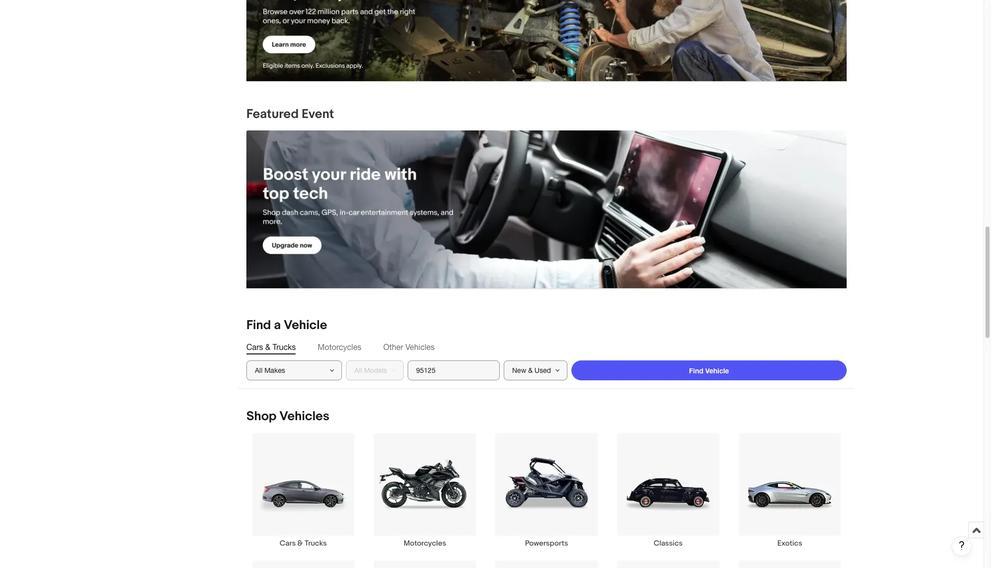 Task type: locate. For each thing, give the bounding box(es) containing it.
motorcycles
[[318, 343, 361, 352], [404, 538, 446, 548]]

vehicles right other on the bottom of the page
[[405, 343, 435, 352]]

a
[[274, 318, 281, 333]]

0 vertical spatial cars
[[246, 343, 263, 352]]

0 vertical spatial none text field
[[246, 0, 847, 82]]

tab list containing cars & trucks
[[246, 342, 847, 353]]

1 horizontal spatial find
[[689, 366, 704, 375]]

1 vertical spatial cars
[[280, 538, 296, 548]]

cars & trucks link
[[242, 433, 364, 548]]

find inside button
[[689, 366, 704, 375]]

1 horizontal spatial vehicle
[[705, 366, 729, 375]]

find a vehicle
[[246, 318, 327, 333]]

tab list
[[246, 342, 847, 353]]

0 vertical spatial &
[[265, 343, 270, 352]]

1 horizontal spatial vehicles
[[405, 343, 435, 352]]

guaranteed to fit your ride, every time image
[[246, 0, 847, 81]]

shop
[[246, 409, 277, 424]]

0 horizontal spatial trucks
[[273, 343, 296, 352]]

find for find a vehicle
[[246, 318, 271, 333]]

&
[[265, 343, 270, 352], [298, 538, 303, 548]]

0 vertical spatial find
[[246, 318, 271, 333]]

vehicles right shop
[[279, 409, 329, 424]]

1 horizontal spatial trucks
[[305, 538, 327, 548]]

find
[[246, 318, 271, 333], [689, 366, 704, 375]]

0 vertical spatial vehicles
[[405, 343, 435, 352]]

1 horizontal spatial cars
[[280, 538, 296, 548]]

0 horizontal spatial &
[[265, 343, 270, 352]]

None text field
[[246, 0, 847, 82], [246, 131, 847, 289]]

trucks
[[273, 343, 296, 352], [305, 538, 327, 548]]

0 vertical spatial vehicle
[[284, 318, 327, 333]]

1 vertical spatial none text field
[[246, 131, 847, 289]]

1 vertical spatial find
[[689, 366, 704, 375]]

vehicles for shop vehicles
[[279, 409, 329, 424]]

none text field boost your ride with top tech
[[246, 131, 847, 289]]

1 vertical spatial motorcycles
[[404, 538, 446, 548]]

1 vertical spatial vehicles
[[279, 409, 329, 424]]

0 horizontal spatial vehicles
[[279, 409, 329, 424]]

vehicles
[[405, 343, 435, 352], [279, 409, 329, 424]]

cars
[[246, 343, 263, 352], [280, 538, 296, 548]]

other vehicles
[[383, 343, 435, 352]]

vehicle inside 'find vehicle' button
[[705, 366, 729, 375]]

1 vertical spatial vehicle
[[705, 366, 729, 375]]

cars & trucks
[[246, 343, 296, 352], [280, 538, 327, 548]]

featured event
[[246, 107, 334, 122]]

vehicle
[[284, 318, 327, 333], [705, 366, 729, 375]]

1 vertical spatial trucks
[[305, 538, 327, 548]]

0 horizontal spatial cars
[[246, 343, 263, 352]]

shop vehicles
[[246, 409, 329, 424]]

0 horizontal spatial find
[[246, 318, 271, 333]]

cars & trucks inside tab list
[[246, 343, 296, 352]]

1 vertical spatial &
[[298, 538, 303, 548]]

cars inside tab list
[[246, 343, 263, 352]]

0 horizontal spatial motorcycles
[[318, 343, 361, 352]]

none text field guaranteed to fit your ride, every time
[[246, 0, 847, 82]]

event
[[302, 107, 334, 122]]

0 vertical spatial motorcycles
[[318, 343, 361, 352]]

motorcycles link
[[364, 433, 486, 548]]

0 vertical spatial trucks
[[273, 343, 296, 352]]

find for find vehicle
[[689, 366, 704, 375]]

2 none text field from the top
[[246, 131, 847, 289]]

1 none text field from the top
[[246, 0, 847, 82]]

boost your ride with top tech image
[[246, 131, 847, 288]]

0 vertical spatial cars & trucks
[[246, 343, 296, 352]]



Task type: describe. For each thing, give the bounding box(es) containing it.
other
[[383, 343, 403, 352]]

powersports link
[[486, 433, 607, 548]]

exotics
[[778, 538, 802, 548]]

& inside tab list
[[265, 343, 270, 352]]

ZIP Code (Required) text field
[[408, 361, 500, 381]]

find vehicle
[[689, 366, 729, 375]]

help, opens dialogs image
[[957, 541, 967, 551]]

1 horizontal spatial motorcycles
[[404, 538, 446, 548]]

1 horizontal spatial &
[[298, 538, 303, 548]]

featured
[[246, 107, 299, 122]]

1 vertical spatial cars & trucks
[[280, 538, 327, 548]]

0 horizontal spatial vehicle
[[284, 318, 327, 333]]

powersports
[[525, 538, 568, 548]]

find vehicle button
[[572, 361, 847, 381]]

classics
[[654, 538, 683, 548]]

classics link
[[607, 433, 729, 548]]

exotics link
[[729, 433, 851, 548]]

vehicles for other vehicles
[[405, 343, 435, 352]]



Task type: vqa. For each thing, say whether or not it's contained in the screenshot.
the left Motorcycles
yes



